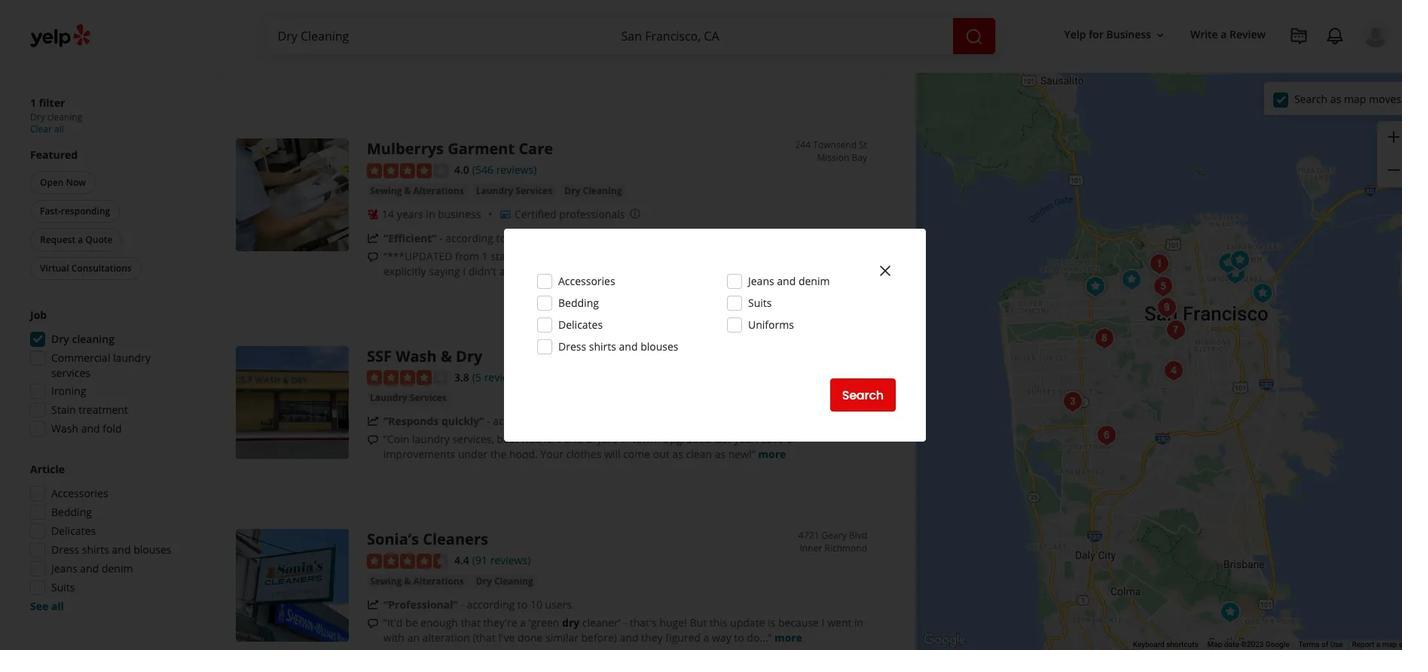 Task type: locate. For each thing, give the bounding box(es) containing it.
more link for "when i came in, i asked if i could have my clothes done the next day, knowing this was a huge request. the man was so kind and said he could do it! i will refer them to all future…"
[[801, 57, 829, 71]]

2 16 trending v2 image from the top
[[367, 600, 379, 612]]

more link
[[801, 57, 829, 71], [758, 448, 786, 462], [774, 631, 802, 646]]

0 vertical spatial sewing & alterations link
[[367, 184, 467, 199]]

lot's
[[761, 433, 784, 447]]

search for search as map moves
[[1294, 92, 1328, 106]]

16 speech v2 image left the "coin
[[367, 435, 379, 447]]

0 vertical spatial reviews)
[[496, 163, 537, 177]]

0 vertical spatial denim
[[799, 274, 830, 289]]

search inside button
[[842, 387, 884, 404]]

a up gave
[[643, 249, 649, 264]]

1 vertical spatial according
[[493, 415, 541, 429]]

- inside "***updated from 1 star to 4 stars** - after leaving a voicemail for the systems manager explicitly saying i didn't approve of the work, she gave me a call back and left a voicemail,…"
[[572, 249, 576, 264]]

cleaning down filter
[[47, 111, 82, 124]]

1 vertical spatial search
[[842, 387, 884, 404]]

1 vertical spatial more link
[[758, 448, 786, 462]]

0 horizontal spatial dry cleaning link
[[473, 575, 536, 590]]

"efficient" - according to 37 users
[[383, 231, 551, 245]]

1 horizontal spatial laundry services link
[[473, 184, 555, 199]]

ssf wash & dry image
[[236, 346, 349, 459]]

0 vertical spatial dry cleaning
[[565, 184, 622, 197]]

1 horizontal spatial laundry services button
[[473, 184, 555, 199]]

all inside 1 filter dry cleaning clear all
[[54, 123, 64, 136]]

1 vertical spatial laundry services link
[[367, 391, 450, 406]]

of
[[543, 264, 553, 279], [787, 433, 796, 447], [1322, 641, 1328, 650]]

1 inside "***updated from 1 star to 4 stars** - after leaving a voicemail for the systems manager explicitly saying i didn't approve of the work, she gave me a call back and left a voicemail,…"
[[482, 249, 488, 264]]

blouses inside search dialog
[[641, 340, 678, 354]]

1 vertical spatial services
[[410, 392, 447, 405]]

as right out
[[672, 448, 683, 462]]

blouses inside group
[[133, 543, 171, 558]]

i've
[[498, 631, 515, 646]]

sunset laundry & cleaner image
[[1089, 324, 1120, 354]]

1 vertical spatial sewing & alterations button
[[367, 575, 467, 590]]

dress
[[558, 340, 586, 354], [51, 543, 79, 558]]

laundry up improvements
[[412, 433, 450, 447]]

1 16 trending v2 image from the top
[[367, 416, 379, 428]]

laundry services down (546 reviews)
[[476, 184, 552, 197]]

- inside cleaner' - that's huge! but this update is because i went in with an alteration (that i've done similar before) and they figured a way to do…"
[[624, 616, 627, 631]]

1 vertical spatial map
[[1382, 641, 1397, 650]]

- for cleaner' - that's huge! but this update is because i went in with an alteration (that i've done similar before) and they figured a way to do…"
[[624, 616, 627, 631]]

a right write
[[1221, 27, 1227, 42]]

all down the knowing
[[742, 57, 753, 71]]

1 left star
[[482, 249, 488, 264]]

0 vertical spatial this
[[770, 41, 788, 56]]

1 sewing & alterations link from the top
[[367, 184, 467, 199]]

1 left user
[[557, 415, 563, 429]]

wash up "3.8 star rating" image
[[396, 346, 437, 367]]

laundry services link
[[473, 184, 555, 199], [367, 391, 450, 406]]

a right me
[[668, 264, 674, 279]]

all inside "when i came in, i asked if i could have my clothes done the next day, knowing this was a huge request. the man was so kind and said he could do it! i will refer them to all future…"
[[742, 57, 753, 71]]

the
[[660, 41, 676, 56], [717, 249, 734, 264], [555, 264, 572, 279], [490, 448, 507, 462]]

stain treatment
[[51, 403, 128, 417]]

the inside "when i came in, i asked if i could have my clothes done the next day, knowing this was a huge request. the man was so kind and said he could do it! i will refer them to all future…"
[[660, 41, 676, 56]]

0 vertical spatial &
[[404, 184, 411, 197]]

for inside "***updated from 1 star to 4 stars** - after leaving a voicemail for the systems manager explicitly saying i didn't approve of the work, she gave me a call back and left a voicemail,…"
[[700, 249, 715, 264]]

'green
[[529, 616, 559, 631]]

0 horizontal spatial done
[[518, 631, 543, 646]]

None search field
[[266, 18, 998, 54]]

1 horizontal spatial could
[[592, 57, 619, 71]]

search for search
[[842, 387, 884, 404]]

didn't
[[468, 264, 497, 279]]

sewing & alterations link for sonia's
[[367, 575, 467, 590]]

dress up user
[[558, 340, 586, 354]]

1 sewing & alterations from the top
[[370, 184, 464, 197]]

dry down (91
[[476, 576, 492, 589]]

i inside "***updated from 1 star to 4 stars** - after leaving a voicemail for the systems manager explicitly saying i didn't approve of the work, she gave me a call back and left a voicemail,…"
[[463, 264, 466, 279]]

townsend
[[813, 139, 857, 151]]

16 speech v2 image
[[367, 44, 379, 56], [367, 251, 379, 263], [367, 435, 379, 447], [367, 619, 379, 631]]

done inside cleaner' - that's huge! but this update is because i went in with an alteration (that i've done similar before) and they figured a way to do…"
[[518, 631, 543, 646]]

reviews) for sonia's cleaners
[[490, 554, 531, 568]]

laundry right commercial
[[113, 351, 151, 365]]

of right lot's
[[787, 433, 796, 447]]

1 inside 1 filter dry cleaning clear all
[[30, 96, 36, 110]]

3.8 star rating image
[[367, 371, 448, 386]]

2 sewing & alterations from the top
[[370, 576, 464, 589]]

i right it! on the left top of the page
[[649, 57, 652, 71]]

sewing & alterations for mulberrys
[[370, 184, 464, 197]]

1 vertical spatial wash
[[51, 422, 78, 436]]

2 alterations from the top
[[413, 576, 464, 589]]

1 vertical spatial jeans and denim
[[51, 562, 133, 576]]

2 vertical spatial of
[[1322, 641, 1328, 650]]

search as map moves
[[1294, 92, 1401, 106]]

sewing down 4.4 star rating image
[[370, 576, 402, 589]]

denim
[[799, 274, 830, 289], [102, 562, 133, 576]]

0 vertical spatial sewing & alterations button
[[367, 184, 467, 199]]

to inside cleaner' - that's huge! but this update is because i went in with an alteration (that i've done similar before) and they figured a way to do…"
[[734, 631, 744, 646]]

left
[[743, 264, 759, 279]]

map left e
[[1382, 641, 1397, 650]]

saying
[[429, 264, 460, 279]]

0 horizontal spatial 1
[[30, 96, 36, 110]]

0 horizontal spatial dress shirts and blouses
[[51, 543, 171, 558]]

1 vertical spatial accessories
[[51, 487, 108, 501]]

0 vertical spatial wash
[[396, 346, 437, 367]]

1 alterations from the top
[[413, 184, 464, 197]]

the left next
[[660, 41, 676, 56]]

1 vertical spatial blouses
[[133, 543, 171, 558]]

will down dryers
[[604, 448, 620, 462]]

services,
[[452, 433, 494, 447]]

st
[[859, 139, 867, 151]]

more down huge
[[801, 57, 829, 71]]

and inside "***updated from 1 star to 4 stars** - after leaving a voicemail for the systems manager explicitly saying i didn't approve of the work, she gave me a call back and left a voicemail,…"
[[721, 264, 740, 279]]

2 horizontal spatial of
[[1322, 641, 1328, 650]]

users up dry
[[545, 598, 572, 613]]

2 sewing & alterations link from the top
[[367, 575, 467, 590]]

dry down filter
[[30, 111, 45, 124]]

1 horizontal spatial delicates
[[558, 318, 603, 332]]

a left huge
[[813, 41, 819, 56]]

more for "when i came in, i asked if i could have my clothes done the next day, knowing this was a huge request. the man was so kind and said he could do it! i will refer them to all future…"
[[801, 57, 829, 71]]

2 vertical spatial according
[[467, 598, 515, 613]]

3 16 speech v2 image from the top
[[367, 435, 379, 447]]

1 horizontal spatial dry cleaning
[[565, 184, 622, 197]]

all seasons cleaners image
[[1058, 387, 1088, 417]]

job
[[30, 308, 47, 322]]

map left moves
[[1344, 92, 1366, 106]]

0 horizontal spatial jeans
[[51, 562, 77, 576]]

map data ©2023 google
[[1207, 641, 1289, 650]]

0 horizontal spatial will
[[604, 448, 620, 462]]

mulberrys garment care image
[[236, 139, 349, 252]]

notifications image
[[1326, 27, 1344, 45]]

©2023
[[1241, 641, 1264, 650]]

sewing & alterations button
[[367, 184, 467, 199], [367, 575, 467, 590]]

0 vertical spatial dry cleaning link
[[562, 184, 625, 199]]

suits inside search dialog
[[748, 296, 772, 310]]

selena judy bridal image
[[1221, 259, 1251, 289]]

i inside cleaner' - that's huge! but this update is because i went in with an alteration (that i've done similar before) and they figured a way to do…"
[[822, 616, 825, 631]]

terms of use
[[1299, 641, 1343, 650]]

bedding inside search dialog
[[558, 296, 599, 310]]

with
[[383, 631, 405, 646]]

the down best
[[490, 448, 507, 462]]

1 horizontal spatial of
[[787, 433, 796, 447]]

i
[[419, 41, 422, 56], [468, 41, 471, 56], [514, 41, 517, 56], [649, 57, 652, 71], [463, 264, 466, 279], [822, 616, 825, 631]]

way
[[712, 631, 731, 646]]

and
[[533, 57, 551, 71], [721, 264, 740, 279], [777, 274, 796, 289], [619, 340, 638, 354], [81, 422, 100, 436], [564, 433, 583, 447], [112, 543, 131, 558], [80, 562, 99, 576], [620, 631, 639, 646]]

- down 14 years in business
[[439, 231, 443, 245]]

dress up see all button
[[51, 543, 79, 558]]

was down asked
[[473, 57, 492, 71]]

cleaner'
[[582, 616, 621, 631]]

sonia's cleaners link
[[367, 530, 488, 550]]

1 horizontal spatial done
[[632, 41, 657, 56]]

0 vertical spatial alterations
[[413, 184, 464, 197]]

1 horizontal spatial map
[[1382, 641, 1397, 650]]

done inside "when i came in, i asked if i could have my clothes done the next day, knowing this was a huge request. the man was so kind and said he could do it! i will refer them to all future…"
[[632, 41, 657, 56]]

1 vertical spatial laundry
[[412, 433, 450, 447]]

1 horizontal spatial in
[[620, 433, 629, 447]]

1 horizontal spatial jeans
[[748, 274, 774, 289]]

delicates inside search dialog
[[558, 318, 603, 332]]

this up future…"
[[770, 41, 788, 56]]

zoom in image
[[1385, 128, 1402, 146]]

1 horizontal spatial bedding
[[558, 296, 599, 310]]

2 sewing & alterations button from the top
[[367, 575, 467, 590]]

to left 4
[[512, 249, 523, 264]]

0 vertical spatial laundry services
[[476, 184, 552, 197]]

1 vertical spatial 16 trending v2 image
[[367, 600, 379, 612]]

stars**
[[534, 249, 570, 264]]

1 vertical spatial of
[[787, 433, 796, 447]]

1 16 speech v2 image from the top
[[367, 44, 379, 56]]

new!"
[[728, 448, 755, 462]]

16 trending v2 image left "responds
[[367, 416, 379, 428]]

in up 'come'
[[620, 433, 629, 447]]

0 horizontal spatial laundry
[[370, 392, 407, 405]]

was up future…"
[[791, 41, 810, 56]]

0 horizontal spatial dry cleaning button
[[473, 575, 536, 590]]

that's
[[630, 616, 657, 631]]

0 vertical spatial more link
[[801, 57, 829, 71]]

of down stars**
[[543, 264, 553, 279]]

clothes up do
[[594, 41, 629, 56]]

sewing & alterations link
[[367, 184, 467, 199], [367, 575, 467, 590]]

more link down because
[[774, 631, 802, 646]]

1 horizontal spatial blouses
[[641, 340, 678, 354]]

to inside "when i came in, i asked if i could have my clothes done the next day, knowing this was a huge request. the man was so kind and said he could do it! i will refer them to all future…"
[[729, 57, 739, 71]]

dress inside search dialog
[[558, 340, 586, 354]]

0 horizontal spatial dry cleaning
[[476, 576, 533, 589]]

dress shirts and blouses inside group
[[51, 543, 171, 558]]

reviews) right (5
[[484, 371, 525, 385]]

sewing & alterations button down 4.4 star rating image
[[367, 575, 467, 590]]

out
[[653, 448, 670, 462]]

1 horizontal spatial search
[[1294, 92, 1328, 106]]

ssf wash & dry image
[[1215, 598, 1245, 628]]

info icon image
[[580, 0, 593, 12], [580, 0, 593, 12], [629, 208, 642, 220], [629, 208, 642, 220]]

all right see
[[51, 600, 64, 614]]

services up certified
[[516, 184, 552, 197]]

back
[[696, 264, 719, 279]]

services down "3.8 star rating" image
[[410, 392, 447, 405]]

but
[[690, 616, 707, 631]]

3.8
[[454, 371, 469, 385]]

aleksandrad fashion and design image
[[1117, 265, 1147, 295]]

0 horizontal spatial jeans and denim
[[51, 562, 133, 576]]

1 vertical spatial laundry
[[370, 392, 407, 405]]

sewing & alterations button down 4 star rating image
[[367, 184, 467, 199]]

1 vertical spatial users
[[545, 598, 572, 613]]

0 vertical spatial dress shirts and blouses
[[558, 340, 678, 354]]

veteran's deluxe cleaners image
[[1144, 249, 1175, 279]]

- up that
[[461, 598, 464, 613]]

could up kind at top left
[[520, 41, 547, 56]]

laundry services link down (546 reviews)
[[473, 184, 555, 199]]

came
[[424, 41, 451, 56]]

shortcuts
[[1166, 641, 1198, 650]]

sewing & alterations down 4.4 star rating image
[[370, 576, 464, 589]]

- left "that's"
[[624, 616, 627, 631]]

1 sewing & alterations button from the top
[[367, 184, 467, 199]]

laundry services button down "3.8 star rating" image
[[367, 391, 450, 406]]

0 horizontal spatial this
[[710, 616, 727, 631]]

next
[[679, 41, 700, 56]]

more down lot's
[[758, 448, 786, 462]]

in right went
[[854, 616, 864, 631]]

ssf wash & dry link
[[367, 346, 482, 367]]

sonia's cleaners image
[[1080, 272, 1111, 302], [1080, 272, 1111, 302]]

according up "it'd be enough that they're a 'green dry
[[467, 598, 515, 613]]

virtual
[[40, 262, 69, 275]]

more link down huge
[[801, 57, 829, 71]]

dry cleaning down the (91 reviews)
[[476, 576, 533, 589]]

done down the ''green'
[[518, 631, 543, 646]]

sewing & alterations link for mulberrys
[[367, 184, 467, 199]]

sewing for mulberrys
[[370, 184, 402, 197]]

mulberrys garment care image
[[1248, 278, 1278, 309], [1248, 278, 1278, 309]]

0 vertical spatial laundry services link
[[473, 184, 555, 199]]

as left moves
[[1330, 92, 1341, 106]]

update
[[730, 616, 765, 631]]

close image
[[876, 262, 894, 280]]

to inside "***updated from 1 star to 4 stars** - after leaving a voicemail for the systems manager explicitly saying i didn't approve of the work, she gave me a call back and left a voicemail,…"
[[512, 249, 523, 264]]

veteran's deluxe cleaners image
[[1144, 249, 1175, 279]]

1 horizontal spatial wash
[[396, 346, 437, 367]]

asked
[[474, 41, 503, 56]]

treatment
[[78, 403, 128, 417]]

sewing & alterations down 4 star rating image
[[370, 184, 464, 197]]

"responds quickly" - according to 1 user
[[383, 415, 587, 429]]

laundry for "coin
[[412, 433, 450, 447]]

done up it! on the left top of the page
[[632, 41, 657, 56]]

seymour's fashions custom tailors image
[[1225, 245, 1255, 275]]

a left way
[[703, 631, 709, 646]]

0 vertical spatial according
[[445, 231, 493, 245]]

clothes down dryers
[[566, 448, 601, 462]]

they're
[[483, 616, 517, 631]]

accessories down the 'after'
[[558, 274, 615, 289]]

1 horizontal spatial dress shirts and blouses
[[558, 340, 678, 354]]

users for - according to 10 users
[[545, 598, 572, 613]]

16 trending v2 image
[[367, 416, 379, 428], [367, 600, 379, 612]]

1 horizontal spatial services
[[516, 184, 552, 197]]

1 vertical spatial sewing & alterations link
[[367, 575, 467, 590]]

1 vertical spatial cleaning
[[494, 576, 533, 589]]

0 vertical spatial shirts
[[589, 340, 616, 354]]

alterations up "professional"
[[413, 576, 464, 589]]

and inside "when i came in, i asked if i could have my clothes done the next day, knowing this was a huge request. the man was so kind and said he could do it! i will refer them to all future…"
[[533, 57, 551, 71]]

search dialog
[[0, 0, 1402, 651]]

1 horizontal spatial cleaning
[[583, 184, 622, 197]]

according up best
[[493, 415, 541, 429]]

"professional"
[[383, 598, 458, 613]]

1 vertical spatial suits
[[51, 581, 75, 595]]

2 sewing from the top
[[370, 576, 402, 589]]

it!
[[637, 57, 647, 71]]

a inside button
[[78, 234, 83, 246]]

map for moves
[[1344, 92, 1366, 106]]

for up back
[[700, 249, 715, 264]]

stain
[[51, 403, 76, 417]]

sewing up 14
[[370, 184, 402, 197]]

in right years
[[426, 207, 435, 221]]

0 vertical spatial done
[[632, 41, 657, 56]]

2 16 speech v2 image from the top
[[367, 251, 379, 263]]

1 vertical spatial in
[[620, 433, 629, 447]]

for inside button
[[1089, 27, 1104, 42]]

accessories down the article
[[51, 487, 108, 501]]

featured
[[30, 148, 78, 162]]

1 vertical spatial dry cleaning
[[476, 576, 533, 589]]

1 left filter
[[30, 96, 36, 110]]

sewing & alterations link down 4.4 star rating image
[[367, 575, 467, 590]]

dry up certified professionals
[[565, 184, 580, 197]]

16 certified professionals v2 image
[[499, 208, 512, 220]]

10
[[530, 598, 542, 613]]

laundry inside commercial laundry services
[[113, 351, 151, 365]]

4 16 speech v2 image from the top
[[367, 619, 379, 631]]

group containing article
[[26, 463, 187, 615]]

will inside "when i came in, i asked if i could have my clothes done the next day, knowing this was a huge request. the man was so kind and said he could do it! i will refer them to all future…"
[[655, 57, 671, 71]]

quickly"
[[441, 415, 484, 429]]

my
[[576, 41, 591, 56]]

0 vertical spatial all
[[742, 57, 753, 71]]

1 horizontal spatial 1
[[482, 249, 488, 264]]

2 vertical spatial &
[[404, 576, 411, 589]]

1 horizontal spatial suits
[[748, 296, 772, 310]]

0 vertical spatial accessories
[[558, 274, 615, 289]]

could right he
[[592, 57, 619, 71]]

e
[[1399, 641, 1402, 650]]

1 horizontal spatial laundry
[[476, 184, 513, 197]]

dry up commercial
[[51, 332, 69, 347]]

more link for "coin laundry services, best washers and dryers in town. upgraded last year. lot's of improvements under the hood. your clothes will come out as clean as new!"
[[758, 448, 786, 462]]

day,
[[703, 41, 723, 56]]

16 years in business v2 image
[[367, 208, 379, 220]]

article
[[30, 463, 65, 477]]

0 horizontal spatial delicates
[[51, 524, 96, 539]]

0 horizontal spatial denim
[[102, 562, 133, 576]]

shirts
[[589, 340, 616, 354], [82, 543, 109, 558]]

0 vertical spatial 1
[[30, 96, 36, 110]]

1 vertical spatial done
[[518, 631, 543, 646]]

jeans down systems in the top right of the page
[[748, 274, 774, 289]]

in
[[426, 207, 435, 221], [620, 433, 629, 447], [854, 616, 864, 631]]

more link down lot's
[[758, 448, 786, 462]]

i left went
[[822, 616, 825, 631]]

according for 10
[[467, 598, 515, 613]]

1 vertical spatial laundry services button
[[367, 391, 450, 406]]

1 horizontal spatial laundry
[[412, 433, 450, 447]]

1 horizontal spatial this
[[770, 41, 788, 56]]

laundry services link down "3.8 star rating" image
[[367, 391, 450, 406]]

toni cleaners image
[[1161, 315, 1191, 345]]

suits up 'uniforms'
[[748, 296, 772, 310]]

to down update
[[734, 631, 744, 646]]

group
[[1377, 121, 1402, 188], [26, 308, 187, 442], [26, 463, 187, 615]]

future…"
[[756, 57, 799, 71]]

- left the 'after'
[[572, 249, 576, 264]]

dry cleaning
[[565, 184, 622, 197], [476, 576, 533, 589]]

0 vertical spatial laundry services button
[[473, 184, 555, 199]]

16 speech v2 image left the "it'd at the bottom left of the page
[[367, 619, 379, 631]]

sonia's
[[367, 530, 419, 550]]

cleaner' - that's huge! but this update is because i went in with an alteration (that i've done similar before) and they figured a way to do…"
[[383, 616, 864, 646]]

clean
[[686, 448, 712, 462]]

1 vertical spatial alterations
[[413, 576, 464, 589]]

1 vertical spatial reviews)
[[484, 371, 525, 385]]

open
[[40, 176, 64, 189]]

(5
[[472, 371, 481, 385]]

bedding down the article
[[51, 506, 92, 520]]

dry cleaning button down the (91 reviews)
[[473, 575, 536, 590]]

is
[[768, 616, 776, 631]]

dry inside 1 filter dry cleaning clear all
[[30, 111, 45, 124]]

went
[[827, 616, 852, 631]]

1 sewing from the top
[[370, 184, 402, 197]]

inner
[[800, 543, 822, 556]]

to down the knowing
[[729, 57, 739, 71]]

0 vertical spatial delicates
[[558, 318, 603, 332]]

bedding down the work,
[[558, 296, 599, 310]]

an
[[407, 631, 420, 646]]

the down stars**
[[555, 264, 572, 279]]

sewing & alterations link down 4 star rating image
[[367, 184, 467, 199]]

call
[[677, 264, 693, 279]]

1 vertical spatial all
[[54, 123, 64, 136]]

"coin
[[383, 433, 409, 447]]

a right left
[[762, 264, 767, 279]]

1 vertical spatial 1
[[482, 249, 488, 264]]

sonia's cleaners image
[[236, 530, 349, 643]]

for
[[1089, 27, 1104, 42], [700, 249, 715, 264]]

37
[[509, 231, 521, 245]]

request a quote button
[[30, 229, 122, 252]]

4.0
[[454, 163, 469, 177]]

16 trending v2 image left "professional"
[[367, 600, 379, 612]]

for right yelp
[[1089, 27, 1104, 42]]

commercial
[[51, 351, 110, 365]]

laundry services down "3.8 star rating" image
[[370, 392, 447, 405]]

huge
[[821, 41, 846, 56]]

alterations up 14 years in business
[[413, 184, 464, 197]]

laundry inside "coin laundry services, best washers and dryers in town. upgraded last year. lot's of improvements under the hood. your clothes will come out as clean as new!"
[[412, 433, 450, 447]]

1
[[30, 96, 36, 110], [482, 249, 488, 264], [557, 415, 563, 429]]

because
[[778, 616, 819, 631]]

all right clear
[[54, 123, 64, 136]]

1 horizontal spatial for
[[1089, 27, 1104, 42]]

1 vertical spatial jeans
[[51, 562, 77, 576]]

1 vertical spatial dress
[[51, 543, 79, 558]]

dry cleaning for dry cleaning button to the bottom
[[476, 576, 533, 589]]

a inside "when i came in, i asked if i could have my clothes done the next day, knowing this was a huge request. the man was so kind and said he could do it! i will refer them to all future…"
[[813, 41, 819, 56]]

4721 geary blvd inner richmond
[[799, 530, 867, 556]]

dry cleaning for the rightmost dry cleaning button
[[565, 184, 622, 197]]

1 vertical spatial denim
[[102, 562, 133, 576]]

more
[[801, 57, 829, 71], [758, 448, 786, 462], [774, 631, 802, 646]]

delicates
[[558, 318, 603, 332], [51, 524, 96, 539]]



Task type: vqa. For each thing, say whether or not it's contained in the screenshot.
Notifications icon
yes



Task type: describe. For each thing, give the bounding box(es) containing it.
1 vertical spatial dry cleaning link
[[473, 575, 536, 590]]

- for "professional" - according to 10 users
[[461, 598, 464, 613]]

0 horizontal spatial as
[[672, 448, 683, 462]]

user
[[565, 415, 587, 429]]

0 horizontal spatial dress
[[51, 543, 79, 558]]

16 speech v2 image for mulberrys garment care
[[367, 251, 379, 263]]

alterations for garment
[[413, 184, 464, 197]]

more for "coin laundry services, best washers and dryers in town. upgraded last year. lot's of improvements under the hood. your clothes will come out as clean as new!"
[[758, 448, 786, 462]]

2 vertical spatial more
[[774, 631, 802, 646]]

fast-responding
[[40, 205, 110, 218]]

care
[[519, 139, 553, 159]]

in,
[[454, 41, 465, 56]]

14
[[382, 207, 394, 221]]

consultations
[[71, 262, 132, 275]]

mulberrys garment care link
[[367, 139, 553, 159]]

the up back
[[717, 249, 734, 264]]

1 vertical spatial cleaning
[[72, 332, 114, 347]]

user actions element
[[1052, 19, 1402, 112]]

map region
[[794, 0, 1402, 651]]

sea breeze cleaners image
[[1159, 356, 1189, 386]]

to up "washers"
[[544, 415, 554, 429]]

reviews) for ssf wash & dry
[[484, 371, 525, 385]]

alteration
[[422, 631, 470, 646]]

1 horizontal spatial was
[[791, 41, 810, 56]]

she
[[604, 264, 621, 279]]

0 horizontal spatial laundry services
[[370, 392, 447, 405]]

novella bridal image
[[1213, 248, 1243, 278]]

jeans inside group
[[51, 562, 77, 576]]

knowing
[[726, 41, 767, 56]]

laundry for commercial
[[113, 351, 151, 365]]

- up "services," in the bottom left of the page
[[487, 415, 490, 429]]

of inside "***updated from 1 star to 4 stars** - after leaving a voicemail for the systems manager explicitly saying i didn't approve of the work, she gave me a call back and left a voicemail,…"
[[543, 264, 553, 279]]

and inside "coin laundry services, best washers and dryers in town. upgraded last year. lot's of improvements under the hood. your clothes will come out as clean as new!"
[[564, 433, 583, 447]]

16 trending v2 image for sonia's
[[367, 600, 379, 612]]

voicemail
[[651, 249, 698, 264]]

moves
[[1369, 92, 1401, 106]]

if
[[505, 41, 512, 56]]

16 chevron down v2 image
[[1154, 29, 1166, 41]]

0 vertical spatial services
[[516, 184, 552, 197]]

accessories inside search dialog
[[558, 274, 615, 289]]

and inside cleaner' - that's huge! but this update is because i went in with an alteration (that i've done similar before) and they figured a way to do…"
[[620, 631, 639, 646]]

shirts inside search dialog
[[589, 340, 616, 354]]

before)
[[581, 631, 617, 646]]

4 star rating image
[[367, 163, 448, 178]]

best
[[497, 433, 518, 447]]

0 horizontal spatial cleaning
[[494, 576, 533, 589]]

1 vertical spatial bedding
[[51, 506, 92, 520]]

14 years in business
[[382, 207, 481, 221]]

of inside "coin laundry services, best washers and dryers in town. upgraded last year. lot's of improvements under the hood. your clothes will come out as clean as new!"
[[787, 433, 796, 447]]

"when
[[383, 41, 416, 56]]

fast-responding button
[[30, 200, 120, 223]]

(5 reviews)
[[472, 371, 525, 385]]

that
[[461, 616, 481, 631]]

do
[[622, 57, 635, 71]]

google
[[1266, 641, 1289, 650]]

2 vertical spatial 1
[[557, 415, 563, 429]]

1 horizontal spatial dry cleaning button
[[562, 184, 625, 199]]

your
[[540, 448, 564, 462]]

according for 37
[[445, 231, 493, 245]]

virtual consultations button
[[30, 258, 141, 280]]

16 parking v2 image
[[499, 1, 512, 13]]

& for sonia's
[[404, 576, 411, 589]]

1 vertical spatial dry cleaning button
[[473, 575, 536, 590]]

accessories inside group
[[51, 487, 108, 501]]

- for "efficient" - according to 37 users
[[439, 231, 443, 245]]

suits inside group
[[51, 581, 75, 595]]

mulberrys
[[367, 139, 444, 159]]

search image
[[965, 28, 983, 46]]

the
[[427, 57, 445, 71]]

sewing & alterations for sonia's
[[370, 576, 464, 589]]

dryers
[[586, 433, 617, 447]]

jeans inside search dialog
[[748, 274, 774, 289]]

martini cleaners image
[[1152, 293, 1182, 323]]

2 horizontal spatial as
[[1330, 92, 1341, 106]]

1 vertical spatial delicates
[[51, 524, 96, 539]]

alterations for cleaners
[[413, 576, 464, 589]]

0 horizontal spatial services
[[410, 392, 447, 405]]

so
[[495, 57, 506, 71]]

huge!
[[660, 616, 687, 631]]

google image
[[920, 631, 970, 651]]

yelp for business
[[1064, 27, 1151, 42]]

the inside "coin laundry services, best washers and dryers in town. upgraded last year. lot's of improvements under the hood. your clothes will come out as clean as new!"
[[490, 448, 507, 462]]

this inside "when i came in, i asked if i could have my clothes done the next day, knowing this was a huge request. the man was so kind and said he could do it! i will refer them to all future…"
[[770, 41, 788, 56]]

sewing & alterations button for sonia's
[[367, 575, 467, 590]]

in inside cleaner' - that's huge! but this update is because i went in with an alteration (that i've done similar before) and they figured a way to do…"
[[854, 616, 864, 631]]

projects image
[[1290, 27, 1308, 45]]

0 horizontal spatial laundry services link
[[367, 391, 450, 406]]

open now button
[[30, 172, 96, 194]]

them
[[701, 57, 727, 71]]

ocean dry cleaning image
[[1092, 421, 1122, 451]]

manager
[[779, 249, 823, 264]]

denim inside search dialog
[[799, 274, 830, 289]]

this inside cleaner' - that's huge! but this update is because i went in with an alteration (that i've done similar before) and they figured a way to do…"
[[710, 616, 727, 631]]

voicemail,…"
[[770, 264, 831, 279]]

report
[[1352, 641, 1374, 650]]

& for mulberrys
[[404, 184, 411, 197]]

write a review
[[1190, 27, 1266, 42]]

4.0 link
[[454, 161, 469, 178]]

a inside cleaner' - that's huge! but this update is because i went in with an alteration (that i've done similar before) and they figured a way to do…"
[[703, 631, 709, 646]]

geary
[[822, 530, 847, 543]]

16 speech v2 image for ssf wash & dry
[[367, 435, 379, 447]]

sewing & alterations button for mulberrys
[[367, 184, 467, 199]]

years
[[397, 207, 423, 221]]

i right in,
[[468, 41, 471, 56]]

i left came on the left
[[419, 41, 422, 56]]

0 horizontal spatial could
[[520, 41, 547, 56]]

1 horizontal spatial laundry services
[[476, 184, 552, 197]]

from
[[455, 249, 479, 264]]

see all
[[30, 600, 64, 614]]

2 vertical spatial more link
[[774, 631, 802, 646]]

reviews) for mulberrys garment care
[[496, 163, 537, 177]]

do…"
[[747, 631, 772, 646]]

cleaners
[[423, 530, 488, 550]]

request.
[[383, 57, 424, 71]]

me
[[650, 264, 665, 279]]

sewing for sonia's
[[370, 576, 402, 589]]

jeans and denim inside search dialog
[[748, 274, 830, 289]]

"***updated
[[383, 249, 452, 264]]

1 horizontal spatial as
[[715, 448, 726, 462]]

clear
[[30, 123, 52, 136]]

1 vertical spatial was
[[473, 57, 492, 71]]

i right if
[[514, 41, 517, 56]]

last
[[714, 433, 731, 447]]

jeans and denim inside group
[[51, 562, 133, 576]]

16 speech v2 image for sonia's cleaners
[[367, 619, 379, 631]]

sonia's cleaners
[[367, 530, 488, 550]]

(546 reviews)
[[472, 163, 537, 177]]

0 horizontal spatial in
[[426, 207, 435, 221]]

see
[[30, 600, 48, 614]]

0 vertical spatial cleaning
[[583, 184, 622, 197]]

a right report
[[1376, 641, 1380, 650]]

"responds
[[383, 415, 439, 429]]

divisadero heights cleaner image
[[1148, 272, 1178, 302]]

1 vertical spatial &
[[441, 346, 452, 367]]

(91
[[472, 554, 487, 568]]

zoom out image
[[1385, 161, 1402, 179]]

4.4 star rating image
[[367, 555, 448, 570]]

map for e
[[1382, 641, 1397, 650]]

keyboard shortcuts
[[1133, 641, 1198, 650]]

4721
[[799, 530, 819, 543]]

2 vertical spatial all
[[51, 600, 64, 614]]

0 vertical spatial laundry
[[476, 184, 513, 197]]

0 vertical spatial group
[[1377, 121, 1402, 188]]

write a review link
[[1184, 21, 1272, 49]]

"efficient"
[[383, 231, 437, 245]]

in inside "coin laundry services, best washers and dryers in town. upgraded last year. lot's of improvements under the hood. your clothes will come out as clean as new!"
[[620, 433, 629, 447]]

see all button
[[30, 600, 64, 614]]

they
[[641, 631, 663, 646]]

terms
[[1299, 641, 1320, 650]]

clothes inside "coin laundry services, best washers and dryers in town. upgraded last year. lot's of improvements under the hood. your clothes will come out as clean as new!"
[[566, 448, 601, 462]]

certified
[[515, 207, 556, 221]]

denim inside group
[[102, 562, 133, 576]]

group containing job
[[26, 308, 187, 442]]

(546 reviews) link
[[472, 161, 537, 178]]

terms of use link
[[1299, 641, 1343, 650]]

to left 37
[[496, 231, 506, 245]]

featured group
[[27, 148, 187, 283]]

244 townsend st mission bay
[[795, 139, 867, 164]]

dry up 3.8 link on the left of page
[[456, 346, 482, 367]]

users for - according to 37 users
[[524, 231, 551, 245]]

cleaning inside 1 filter dry cleaning clear all
[[47, 111, 82, 124]]

responding
[[61, 205, 110, 218]]

ssf
[[367, 346, 392, 367]]

a left the ''green'
[[520, 616, 526, 631]]

fold
[[103, 422, 122, 436]]

request a quote
[[40, 234, 113, 246]]

washers
[[521, 433, 562, 447]]

will inside "coin laundry services, best washers and dryers in town. upgraded last year. lot's of improvements under the hood. your clothes will come out as clean as new!"
[[604, 448, 620, 462]]

refer
[[674, 57, 698, 71]]

have
[[550, 41, 573, 56]]

map
[[1207, 641, 1222, 650]]

clothes inside "when i came in, i asked if i could have my clothes done the next day, knowing this was a huge request. the man was so kind and said he could do it! i will refer them to all future…"
[[594, 41, 629, 56]]

leaving
[[605, 249, 640, 264]]

keyboard
[[1133, 641, 1165, 650]]

dress shirts and blouses inside search dialog
[[558, 340, 678, 354]]

report a map e
[[1352, 641, 1402, 650]]

approve
[[499, 264, 540, 279]]

16 years in business v2 image
[[367, 1, 379, 13]]

(that
[[473, 631, 496, 646]]

4.4 link
[[454, 553, 469, 569]]

to left 10
[[517, 598, 528, 613]]

fast-
[[40, 205, 61, 218]]

16 trending v2 image for ssf
[[367, 416, 379, 428]]

16 trending v2 image
[[367, 232, 379, 245]]

kind
[[509, 57, 530, 71]]

shirts inside group
[[82, 543, 109, 558]]



